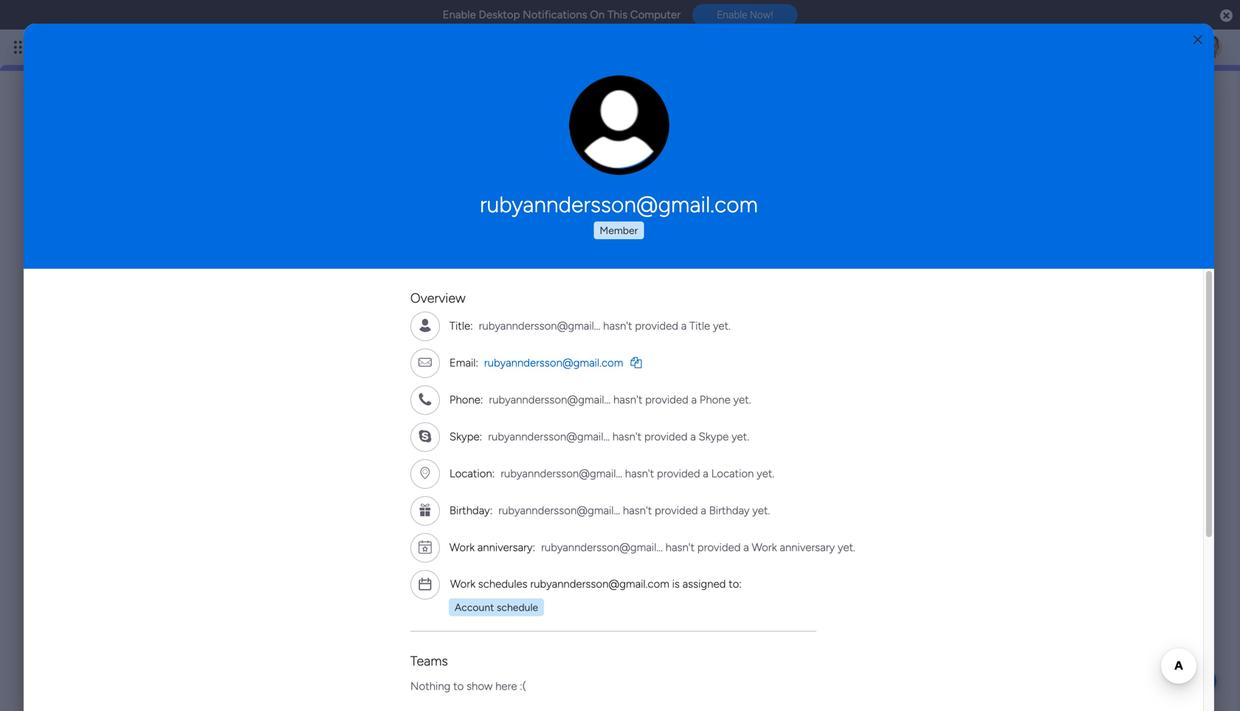 Task type: describe. For each thing, give the bounding box(es) containing it.
rubyanndersson@gmail.com for rubyanndersson@gmail.com member
[[480, 191, 758, 218]]

aspects
[[359, 239, 395, 251]]

provided for title
[[635, 319, 679, 333]]

teams
[[411, 653, 448, 669]]

provided for location
[[657, 467, 701, 480]]

a for skype
[[691, 430, 696, 444]]

desktop
[[479, 8, 520, 21]]

hasn't for hasn't provided a birthday yet.
[[623, 504, 652, 517]]

location: rubyanndersson@gmail... hasn't provided a location yet.
[[450, 467, 775, 480]]

management inside manage and run all aspects of your work in one unified place. from everyday tasks, to advanced projects, and processes, monday work management allows you to connect the dots, work smarter, and achieve shared goals.
[[497, 254, 558, 267]]

account schedule
[[455, 601, 539, 614]]

rubyanndersson@gmail.com member
[[480, 191, 758, 237]]

everyday
[[579, 239, 621, 251]]

work for work schedules rubyanndersson@gmail.com is assigned to:
[[450, 577, 476, 591]]

email:
[[450, 356, 479, 370]]

work up goals.
[[472, 254, 494, 267]]

to:
[[729, 577, 742, 591]]

projects,
[[317, 254, 358, 267]]

select product image
[[13, 40, 28, 55]]

enable now! button
[[693, 4, 798, 26]]

smarter,
[[338, 270, 376, 283]]

rubyanndersson@gmail.com link
[[484, 355, 624, 372]]

hasn't for hasn't provided a title yet.
[[604, 319, 633, 333]]

title:
[[450, 319, 473, 333]]

provided for birthday
[[655, 504, 698, 517]]

skype
[[699, 430, 729, 444]]

hasn't for hasn't provided a skype yet.
[[613, 430, 642, 444]]

a for location
[[703, 467, 709, 480]]

rubyanndersson@gmail... for hasn't provided a phone yet.
[[489, 393, 611, 407]]

a down birthday
[[744, 541, 749, 554]]

goals.
[[470, 270, 496, 283]]

the
[[270, 270, 285, 283]]

hasn't for hasn't provided a phone yet.
[[614, 393, 643, 407]]

account
[[455, 601, 494, 614]]

a for title
[[681, 319, 687, 333]]

terry turtle image
[[1199, 35, 1223, 59]]

0 vertical spatial and
[[309, 239, 326, 251]]

2 vertical spatial rubyanndersson@gmail.com
[[531, 577, 670, 591]]

manage and run all aspects of your work in one unified place. from everyday tasks, to advanced projects, and processes, monday work management allows you to connect the dots, work smarter, and achieve shared goals.
[[270, 239, 662, 283]]

title
[[690, 319, 711, 333]]

nothing to show here :(
[[411, 680, 527, 693]]

dots,
[[287, 270, 311, 283]]

enable desktop notifications on this computer
[[443, 8, 681, 21]]

help
[[1178, 674, 1205, 689]]

member
[[600, 224, 638, 237]]

enable for enable now!
[[717, 9, 748, 21]]

shared
[[436, 270, 467, 283]]

account schedule button
[[449, 598, 544, 616]]

work up monday
[[433, 239, 455, 251]]

birthday
[[710, 504, 750, 517]]

allows
[[560, 254, 589, 267]]

enable for enable desktop notifications on this computer
[[443, 8, 476, 21]]

assigned
[[683, 577, 726, 591]]

enable now!
[[717, 9, 774, 21]]

rubyanndersson@gmail... up work schedules rubyanndersson@gmail.com is assigned to:
[[541, 541, 663, 554]]

now!
[[750, 9, 774, 21]]

computer
[[631, 8, 681, 21]]

provided down birthday
[[698, 541, 741, 554]]

options image
[[569, 75, 670, 175]]

skype:
[[450, 430, 482, 444]]

schedules
[[478, 577, 528, 591]]

all
[[346, 239, 356, 251]]

schedule
[[497, 601, 539, 614]]

teams button
[[411, 653, 448, 669]]

work schedules rubyanndersson@gmail.com is assigned to:
[[450, 577, 742, 591]]

this
[[608, 8, 628, 21]]

rubyanndersson@gmail... for hasn't provided a skype yet.
[[488, 430, 610, 444]]

help button
[[1166, 669, 1217, 694]]

hasn't for hasn't provided a location yet.
[[625, 467, 654, 480]]

phone
[[700, 393, 731, 407]]

one
[[468, 239, 486, 251]]

achieve
[[398, 270, 434, 283]]



Task type: vqa. For each thing, say whether or not it's contained in the screenshot.
Tasks,
yes



Task type: locate. For each thing, give the bounding box(es) containing it.
work down birthday:
[[450, 541, 475, 554]]

in
[[458, 239, 466, 251]]

0 horizontal spatial enable
[[443, 8, 476, 21]]

yet. for hasn't provided a skype yet.
[[732, 430, 750, 444]]

you
[[591, 254, 608, 267]]

1 vertical spatial management
[[344, 305, 404, 317]]

0 vertical spatial management
[[497, 254, 558, 267]]

a left birthday
[[701, 504, 707, 517]]

yet. right skype
[[732, 430, 750, 444]]

to
[[652, 239, 662, 251], [611, 254, 621, 267], [454, 680, 464, 693]]

yet. for hasn't provided a birthday yet.
[[753, 504, 771, 517]]

1 vertical spatial and
[[360, 254, 377, 267]]

management
[[497, 254, 558, 267], [344, 305, 404, 317]]

management down the place.
[[497, 254, 558, 267]]

nothing
[[411, 680, 451, 693]]

on
[[590, 8, 605, 21]]

1 horizontal spatial to
[[611, 254, 621, 267]]

work
[[433, 239, 455, 251], [472, 254, 494, 267], [313, 270, 336, 283], [319, 305, 341, 317]]

0 vertical spatial to
[[652, 239, 662, 251]]

2 enable from the left
[[717, 9, 748, 21]]

0 horizontal spatial and
[[309, 239, 326, 251]]

rubyanndersson@gmail... for hasn't provided a title yet.
[[479, 319, 601, 333]]

1 horizontal spatial enable
[[717, 9, 748, 21]]

provided for skype
[[645, 430, 688, 444]]

dapulse close image
[[1221, 8, 1233, 24]]

rubyanndersson@gmail... for hasn't provided a birthday yet.
[[499, 504, 620, 517]]

1 vertical spatial rubyanndersson@gmail.com
[[484, 356, 624, 370]]

yet. right birthday
[[753, 504, 771, 517]]

rubyanndersson@gmail... down the phone: rubyanndersson@gmail... hasn't provided a phone yet. at the bottom of page
[[488, 430, 610, 444]]

yet. for hasn't provided a title yet.
[[713, 319, 731, 333]]

yet. for hasn't provided a phone yet.
[[734, 393, 752, 407]]

rubyanndersson@gmail... down rubyanndersson@gmail.com link
[[489, 393, 611, 407]]

yet. right title
[[713, 319, 731, 333]]

work right "explore"
[[319, 305, 341, 317]]

place.
[[523, 239, 550, 251]]

rubyanndersson@gmail.com up member
[[480, 191, 758, 218]]

skype: rubyanndersson@gmail... hasn't provided a skype yet.
[[450, 430, 750, 444]]

monday
[[432, 254, 469, 267]]

yet. right location at the bottom of page
[[757, 467, 775, 480]]

provided
[[635, 319, 679, 333], [646, 393, 689, 407], [645, 430, 688, 444], [657, 467, 701, 480], [655, 504, 698, 517], [698, 541, 741, 554]]

hasn't up is
[[666, 541, 695, 554]]

hasn't
[[604, 319, 633, 333], [614, 393, 643, 407], [613, 430, 642, 444], [625, 467, 654, 480], [623, 504, 652, 517], [666, 541, 695, 554]]

provided left the phone
[[646, 393, 689, 407]]

enable inside enable now! button
[[717, 9, 748, 21]]

rubyanndersson@gmail... down location: rubyanndersson@gmail... hasn't provided a location yet.
[[499, 504, 620, 517]]

rubyanndersson@gmail... up rubyanndersson@gmail.com link
[[479, 319, 601, 333]]

enable
[[443, 8, 476, 21], [717, 9, 748, 21]]

tasks,
[[623, 239, 649, 251]]

anniversary:
[[478, 541, 536, 554]]

provided for phone
[[646, 393, 689, 407]]

hasn't up birthday: rubyanndersson@gmail... hasn't provided a birthday yet.
[[625, 467, 654, 480]]

2 horizontal spatial to
[[652, 239, 662, 251]]

rubyanndersson@gmail... for hasn't provided a location yet.
[[501, 467, 623, 480]]

connect
[[623, 254, 662, 267]]

is
[[673, 577, 680, 591]]

show
[[467, 680, 493, 693]]

a left location at the bottom of page
[[703, 467, 709, 480]]

overview
[[411, 290, 466, 306]]

rubyanndersson@gmail.com down the work anniversary: rubyanndersson@gmail... hasn't provided a work anniversary yet.
[[531, 577, 670, 591]]

management down smarter,
[[344, 305, 404, 317]]

your
[[410, 239, 430, 251]]

rubyanndersson@gmail.com for rubyanndersson@gmail.com
[[484, 356, 624, 370]]

processes,
[[380, 254, 429, 267]]

copied! image
[[631, 357, 642, 368]]

management inside 'explore work management templates' button
[[344, 305, 404, 317]]

to left show
[[454, 680, 464, 693]]

a left title
[[681, 319, 687, 333]]

notifications
[[523, 8, 588, 21]]

hasn't up 'copied!' icon
[[604, 319, 633, 333]]

and left run
[[309, 239, 326, 251]]

advanced
[[270, 254, 315, 267]]

1 horizontal spatial and
[[360, 254, 377, 267]]

birthday:
[[450, 504, 493, 517]]

close image
[[1194, 35, 1203, 45]]

work anniversary: rubyanndersson@gmail... hasn't provided a work anniversary yet.
[[450, 541, 856, 554]]

0 horizontal spatial management
[[344, 305, 404, 317]]

phone:
[[450, 393, 483, 407]]

work up the account on the bottom left of the page
[[450, 577, 476, 591]]

a
[[681, 319, 687, 333], [692, 393, 697, 407], [691, 430, 696, 444], [703, 467, 709, 480], [701, 504, 707, 517], [744, 541, 749, 554]]

explore work management templates
[[281, 305, 453, 317]]

to right the tasks,
[[652, 239, 662, 251]]

work down projects,
[[313, 270, 336, 283]]

2 horizontal spatial and
[[378, 270, 396, 283]]

work for work anniversary: rubyanndersson@gmail... hasn't provided a work anniversary yet.
[[450, 541, 475, 554]]

a for phone
[[692, 393, 697, 407]]

a left the phone
[[692, 393, 697, 407]]

:(
[[520, 680, 527, 693]]

provided up the work anniversary: rubyanndersson@gmail... hasn't provided a work anniversary yet.
[[655, 504, 698, 517]]

a for birthday
[[701, 504, 707, 517]]

work inside button
[[319, 305, 341, 317]]

of
[[397, 239, 407, 251]]

yet. right anniversary
[[838, 541, 856, 554]]

hasn't up location: rubyanndersson@gmail... hasn't provided a location yet.
[[613, 430, 642, 444]]

title: rubyanndersson@gmail... hasn't provided a title yet.
[[450, 319, 731, 333]]

enable left now!
[[717, 9, 748, 21]]

location:
[[450, 467, 495, 480]]

anniversary
[[780, 541, 835, 554]]

and
[[309, 239, 326, 251], [360, 254, 377, 267], [378, 270, 396, 283]]

unified
[[488, 239, 520, 251]]

1 horizontal spatial management
[[497, 254, 558, 267]]

templates
[[407, 305, 453, 317]]

provided left skype
[[645, 430, 688, 444]]

0 horizontal spatial to
[[454, 680, 464, 693]]

rubyanndersson@gmail...
[[479, 319, 601, 333], [489, 393, 611, 407], [488, 430, 610, 444], [501, 467, 623, 480], [499, 504, 620, 517], [541, 541, 663, 554]]

rubyanndersson@gmail.com down title: rubyanndersson@gmail... hasn't provided a title yet.
[[484, 356, 624, 370]]

location
[[712, 467, 754, 480]]

explore work management templates button
[[270, 299, 465, 323]]

2 vertical spatial to
[[454, 680, 464, 693]]

yet.
[[713, 319, 731, 333], [734, 393, 752, 407], [732, 430, 750, 444], [757, 467, 775, 480], [753, 504, 771, 517], [838, 541, 856, 554]]

yet. right the phone
[[734, 393, 752, 407]]

hasn't down 'copied!' icon
[[614, 393, 643, 407]]

birthday: rubyanndersson@gmail... hasn't provided a birthday yet.
[[450, 504, 771, 517]]

run
[[329, 239, 344, 251]]

explore
[[281, 305, 316, 317]]

rubyanndersson@gmail... down the skype: rubyanndersson@gmail... hasn't provided a skype yet.
[[501, 467, 623, 480]]

0 vertical spatial rubyanndersson@gmail.com
[[480, 191, 758, 218]]

1 enable from the left
[[443, 8, 476, 21]]

manage
[[270, 239, 306, 251]]

yet. for hasn't provided a location yet.
[[757, 467, 775, 480]]

and down aspects
[[360, 254, 377, 267]]

1 vertical spatial to
[[611, 254, 621, 267]]

a left skype
[[691, 430, 696, 444]]

and down processes, at the top left
[[378, 270, 396, 283]]

to right you
[[611, 254, 621, 267]]

here
[[496, 680, 517, 693]]

from
[[552, 239, 576, 251]]

provided up 'copied!' icon
[[635, 319, 679, 333]]

2 vertical spatial and
[[378, 270, 396, 283]]

enable left desktop
[[443, 8, 476, 21]]

phone: rubyanndersson@gmail... hasn't provided a phone yet.
[[450, 393, 752, 407]]

hasn't up the work anniversary: rubyanndersson@gmail... hasn't provided a work anniversary yet.
[[623, 504, 652, 517]]

work
[[450, 541, 475, 554], [752, 541, 777, 554], [450, 577, 476, 591]]

work left anniversary
[[752, 541, 777, 554]]

rubyanndersson@gmail.com
[[480, 191, 758, 218], [484, 356, 624, 370], [531, 577, 670, 591]]

provided down skype
[[657, 467, 701, 480]]



